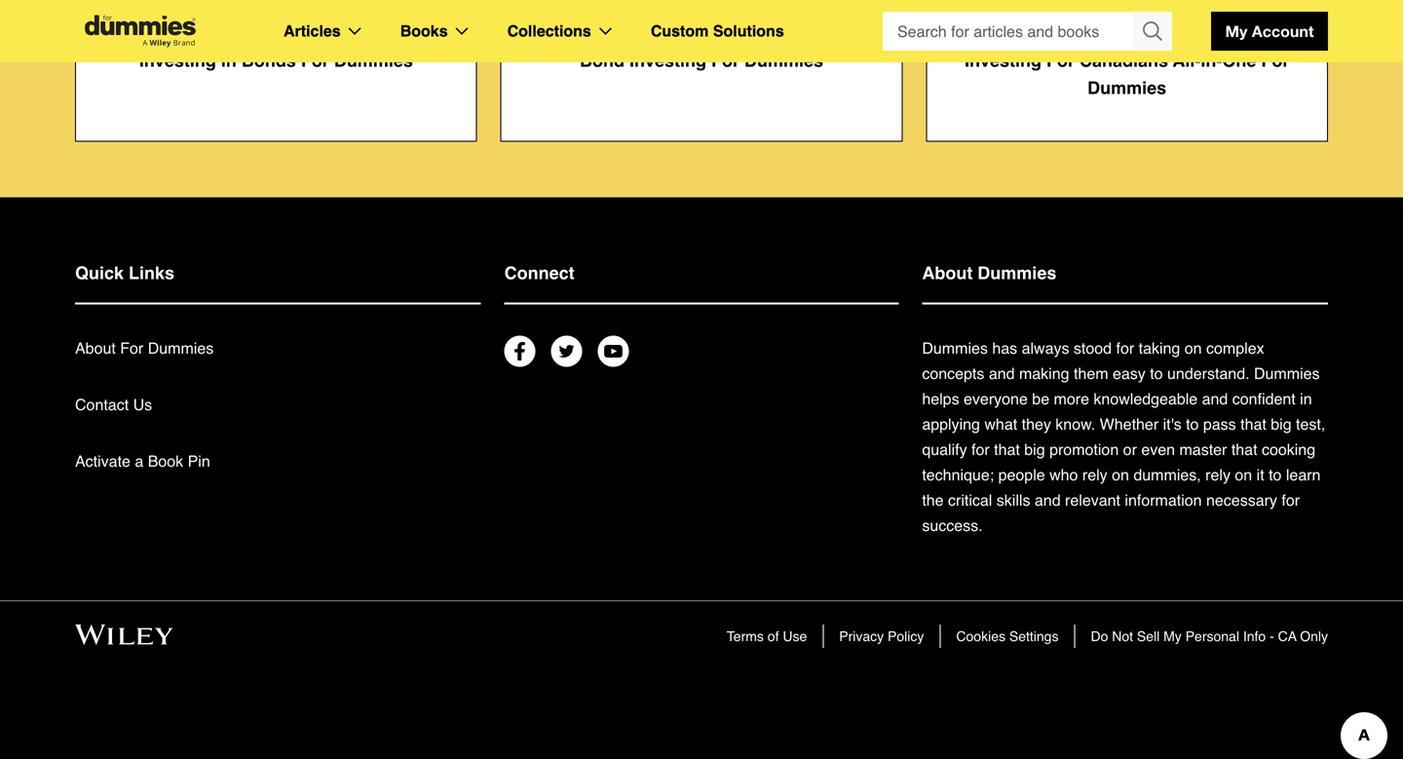 Task type: describe. For each thing, give the bounding box(es) containing it.
one
[[1222, 51, 1256, 71]]

cookie consent banner dialog
[[0, 669, 1403, 759]]

cookies settings link
[[956, 629, 1059, 644]]

terms
[[727, 629, 764, 644]]

relevant
[[1065, 491, 1121, 509]]

information
[[1125, 491, 1202, 509]]

understand.
[[1167, 365, 1250, 383]]

connect
[[504, 263, 575, 283]]

know.
[[1056, 415, 1096, 433]]

for down search for articles and books text field
[[1047, 51, 1075, 71]]

do
[[1091, 629, 1108, 644]]

stood
[[1074, 339, 1112, 357]]

1 horizontal spatial to
[[1186, 415, 1199, 433]]

that up it
[[1232, 441, 1258, 459]]

pass
[[1203, 415, 1236, 433]]

for down custom solutions link
[[711, 51, 740, 71]]

helps
[[922, 390, 959, 408]]

bonds
[[242, 51, 296, 71]]

critical
[[948, 491, 992, 509]]

my account
[[1225, 22, 1314, 40]]

activate a book pin link
[[75, 452, 210, 470]]

that down what
[[994, 441, 1020, 459]]

it's
[[1163, 415, 1182, 433]]

1 vertical spatial and
[[1202, 390, 1228, 408]]

bond
[[580, 51, 625, 71]]

investing in bonds for dummies link
[[75, 0, 477, 142]]

terms of use link
[[727, 629, 807, 644]]

or
[[1123, 441, 1137, 459]]

whether
[[1100, 415, 1159, 433]]

concepts
[[922, 365, 985, 383]]

contact us link
[[75, 396, 152, 414]]

dummies inside 'link'
[[334, 51, 413, 71]]

account
[[1252, 22, 1314, 40]]

1 horizontal spatial on
[[1185, 339, 1202, 357]]

for inside 'link'
[[301, 51, 329, 71]]

making
[[1019, 365, 1070, 383]]

us
[[133, 396, 152, 414]]

0 horizontal spatial on
[[1112, 466, 1129, 484]]

confident
[[1233, 390, 1296, 408]]

about for about for dummies
[[75, 339, 116, 357]]

about for about dummies
[[922, 263, 973, 283]]

about for dummies link
[[75, 339, 214, 357]]

articles
[[284, 22, 341, 40]]

taking
[[1139, 339, 1180, 357]]

a
[[135, 452, 144, 470]]

about dummies
[[922, 263, 1057, 283]]

2 horizontal spatial on
[[1235, 466, 1252, 484]]

privacy policy
[[839, 629, 924, 644]]

custom solutions
[[651, 22, 784, 40]]

0 vertical spatial and
[[989, 365, 1015, 383]]

0 horizontal spatial big
[[1024, 441, 1045, 459]]

in inside dummies has always stood for taking on complex concepts and making them easy to understand. dummies helps everyone be more knowledgeable and confident in applying what they know. whether it's to pass that big test, qualify for that big promotion or even master that cooking technique; people who rely on dummies, rely on it to learn the critical skills and relevant information necessary for success.
[[1300, 390, 1312, 408]]

my account link
[[1211, 12, 1328, 51]]

1 horizontal spatial big
[[1271, 415, 1292, 433]]

who
[[1050, 466, 1078, 484]]

has
[[992, 339, 1018, 357]]

activate
[[75, 452, 131, 470]]

bond investing for dummies link
[[501, 0, 903, 142]]

2 rely from the left
[[1206, 466, 1231, 484]]

sell
[[1137, 629, 1160, 644]]

ca
[[1278, 629, 1297, 644]]

terms of use
[[727, 629, 807, 644]]

2 investing from the left
[[630, 51, 707, 71]]

open article categories image
[[349, 27, 361, 35]]

dummies down 'solutions'
[[745, 51, 823, 71]]

solutions
[[713, 22, 784, 40]]

necessary
[[1206, 491, 1278, 509]]

it
[[1257, 466, 1265, 484]]

open collections list image
[[599, 27, 612, 35]]

-
[[1270, 629, 1274, 644]]

more
[[1054, 390, 1089, 408]]

0 vertical spatial for
[[1116, 339, 1135, 357]]

custom
[[651, 22, 709, 40]]

learn
[[1286, 466, 1321, 484]]

policy
[[888, 629, 924, 644]]

1 horizontal spatial and
[[1035, 491, 1061, 509]]

knowledgeable
[[1094, 390, 1198, 408]]

settings
[[1009, 629, 1059, 644]]

do not sell my personal info - ca only
[[1091, 629, 1328, 644]]

0 vertical spatial my
[[1225, 22, 1248, 40]]

open book categories image
[[456, 27, 468, 35]]

they
[[1022, 415, 1051, 433]]

easy
[[1113, 365, 1146, 383]]

logo image
[[75, 15, 206, 47]]

technique;
[[922, 466, 994, 484]]

2 horizontal spatial for
[[1282, 491, 1300, 509]]



Task type: locate. For each thing, give the bounding box(es) containing it.
1 vertical spatial about
[[75, 339, 116, 357]]

everyone
[[964, 390, 1028, 408]]

2 vertical spatial for
[[1282, 491, 1300, 509]]

quick links
[[75, 263, 174, 283]]

bond investing for dummies
[[580, 51, 823, 71]]

quick
[[75, 263, 124, 283]]

qualify
[[922, 441, 967, 459]]

in left bonds
[[221, 51, 237, 71]]

on
[[1185, 339, 1202, 357], [1112, 466, 1129, 484], [1235, 466, 1252, 484]]

of
[[768, 629, 779, 644]]

success.
[[922, 517, 983, 535]]

investing for canadians all-in-one for dummies link
[[926, 0, 1328, 142]]

canadians
[[1080, 51, 1168, 71]]

0 vertical spatial big
[[1271, 415, 1292, 433]]

that
[[1241, 415, 1267, 433], [994, 441, 1020, 459], [1232, 441, 1258, 459]]

3 investing from the left
[[965, 51, 1042, 71]]

books
[[400, 22, 448, 40]]

1 horizontal spatial for
[[1116, 339, 1135, 357]]

applying
[[922, 415, 980, 433]]

collections
[[507, 22, 591, 40]]

for
[[1116, 339, 1135, 357], [972, 441, 990, 459], [1282, 491, 1300, 509]]

1 vertical spatial for
[[972, 441, 990, 459]]

about
[[922, 263, 973, 283], [75, 339, 116, 357]]

contact us
[[75, 396, 152, 414]]

and down the has
[[989, 365, 1015, 383]]

0 horizontal spatial investing
[[139, 51, 216, 71]]

investing for canadians all-in-one for dummies
[[965, 51, 1290, 98]]

master
[[1180, 441, 1227, 459]]

for up easy
[[1116, 339, 1135, 357]]

rely down master
[[1206, 466, 1231, 484]]

privacy
[[839, 629, 884, 644]]

investing down custom
[[630, 51, 707, 71]]

2 vertical spatial and
[[1035, 491, 1061, 509]]

book
[[148, 452, 183, 470]]

dummies down open article categories icon
[[334, 51, 413, 71]]

big up cooking
[[1271, 415, 1292, 433]]

1 horizontal spatial in
[[1300, 390, 1312, 408]]

about for dummies
[[75, 339, 214, 357]]

not
[[1112, 629, 1133, 644]]

custom solutions link
[[651, 19, 784, 44]]

0 horizontal spatial my
[[1164, 629, 1182, 644]]

for
[[301, 51, 329, 71], [711, 51, 740, 71], [1047, 51, 1075, 71], [1261, 51, 1290, 71], [120, 339, 144, 357]]

to
[[1150, 365, 1163, 383], [1186, 415, 1199, 433], [1269, 466, 1282, 484]]

for down learn
[[1282, 491, 1300, 509]]

people
[[998, 466, 1045, 484]]

investing down logo
[[139, 51, 216, 71]]

skills
[[997, 491, 1031, 509]]

test,
[[1296, 415, 1326, 433]]

info
[[1243, 629, 1266, 644]]

use
[[783, 629, 807, 644]]

1 vertical spatial my
[[1164, 629, 1182, 644]]

2 horizontal spatial to
[[1269, 466, 1282, 484]]

0 horizontal spatial and
[[989, 365, 1015, 383]]

dummies up concepts
[[922, 339, 988, 357]]

what
[[985, 415, 1018, 433]]

and down who
[[1035, 491, 1061, 509]]

privacy policy link
[[839, 629, 924, 644]]

for down the my account
[[1261, 51, 1290, 71]]

1 vertical spatial to
[[1186, 415, 1199, 433]]

dummies up the has
[[978, 263, 1057, 283]]

0 horizontal spatial rely
[[1083, 466, 1108, 484]]

for down what
[[972, 441, 990, 459]]

0 horizontal spatial to
[[1150, 365, 1163, 383]]

activate a book pin
[[75, 452, 210, 470]]

cookies settings
[[956, 629, 1059, 644]]

my right sell
[[1164, 629, 1182, 644]]

0 horizontal spatial about
[[75, 339, 116, 357]]

investing for investing in bonds for dummies
[[139, 51, 216, 71]]

0 horizontal spatial for
[[972, 441, 990, 459]]

for down articles
[[301, 51, 329, 71]]

big
[[1271, 415, 1292, 433], [1024, 441, 1045, 459]]

1 investing from the left
[[139, 51, 216, 71]]

group
[[883, 12, 1172, 51]]

to down taking
[[1150, 365, 1163, 383]]

rely
[[1083, 466, 1108, 484], [1206, 466, 1231, 484]]

2 vertical spatial to
[[1269, 466, 1282, 484]]

cookies
[[956, 629, 1006, 644]]

1 horizontal spatial rely
[[1206, 466, 1231, 484]]

dummies
[[334, 51, 413, 71], [745, 51, 823, 71], [1088, 78, 1167, 98], [978, 263, 1057, 283], [148, 339, 214, 357], [922, 339, 988, 357], [1254, 365, 1320, 383]]

pin
[[188, 452, 210, 470]]

big down "they"
[[1024, 441, 1045, 459]]

0 vertical spatial in
[[221, 51, 237, 71]]

complex
[[1206, 339, 1265, 357]]

in inside 'link'
[[221, 51, 237, 71]]

dummies up us
[[148, 339, 214, 357]]

links
[[129, 263, 174, 283]]

1 horizontal spatial investing
[[630, 51, 707, 71]]

on down or
[[1112, 466, 1129, 484]]

2 horizontal spatial and
[[1202, 390, 1228, 408]]

dummies,
[[1134, 466, 1201, 484]]

investing for investing for canadians all-in-one for dummies
[[965, 51, 1042, 71]]

in up test,
[[1300, 390, 1312, 408]]

and
[[989, 365, 1015, 383], [1202, 390, 1228, 408], [1035, 491, 1061, 509]]

0 vertical spatial about
[[922, 263, 973, 283]]

to right it
[[1269, 466, 1282, 484]]

all-
[[1173, 51, 1201, 71]]

rely up relevant
[[1083, 466, 1108, 484]]

1 horizontal spatial my
[[1225, 22, 1248, 40]]

1 vertical spatial big
[[1024, 441, 1045, 459]]

dummies down canadians
[[1088, 78, 1167, 98]]

2 horizontal spatial investing
[[965, 51, 1042, 71]]

cooking
[[1262, 441, 1316, 459]]

and up the pass
[[1202, 390, 1228, 408]]

to right it's
[[1186, 415, 1199, 433]]

investing inside investing for canadians all-in-one for dummies
[[965, 51, 1042, 71]]

on up understand.
[[1185, 339, 1202, 357]]

on left it
[[1235, 466, 1252, 484]]

0 horizontal spatial in
[[221, 51, 237, 71]]

investing in bonds for dummies
[[139, 51, 413, 71]]

personal
[[1186, 629, 1240, 644]]

always
[[1022, 339, 1070, 357]]

investing inside 'link'
[[139, 51, 216, 71]]

for up us
[[120, 339, 144, 357]]

dummies up the confident on the bottom of page
[[1254, 365, 1320, 383]]

the
[[922, 491, 944, 509]]

1 vertical spatial in
[[1300, 390, 1312, 408]]

promotion
[[1050, 441, 1119, 459]]

1 rely from the left
[[1083, 466, 1108, 484]]

Search for articles and books text field
[[883, 12, 1135, 51]]

in-
[[1201, 51, 1222, 71]]

1 horizontal spatial about
[[922, 263, 973, 283]]

0 vertical spatial to
[[1150, 365, 1163, 383]]

my up one
[[1225, 22, 1248, 40]]

them
[[1074, 365, 1109, 383]]

investing down search for articles and books text field
[[965, 51, 1042, 71]]

that down the confident on the bottom of page
[[1241, 415, 1267, 433]]

be
[[1032, 390, 1050, 408]]

even
[[1141, 441, 1175, 459]]

only
[[1300, 629, 1328, 644]]

contact
[[75, 396, 129, 414]]

dummies has always stood for taking on complex concepts and making them easy to understand. dummies helps everyone be more knowledgeable and confident in applying what they know. whether it's to pass that big test, qualify for that big promotion or even master that cooking technique; people who rely on dummies, rely on it to learn the critical skills and relevant information necessary for success.
[[922, 339, 1326, 535]]

do not sell my personal info - ca only link
[[1091, 629, 1328, 644]]

dummies inside investing for canadians all-in-one for dummies
[[1088, 78, 1167, 98]]



Task type: vqa. For each thing, say whether or not it's contained in the screenshot.
the right 'is'
no



